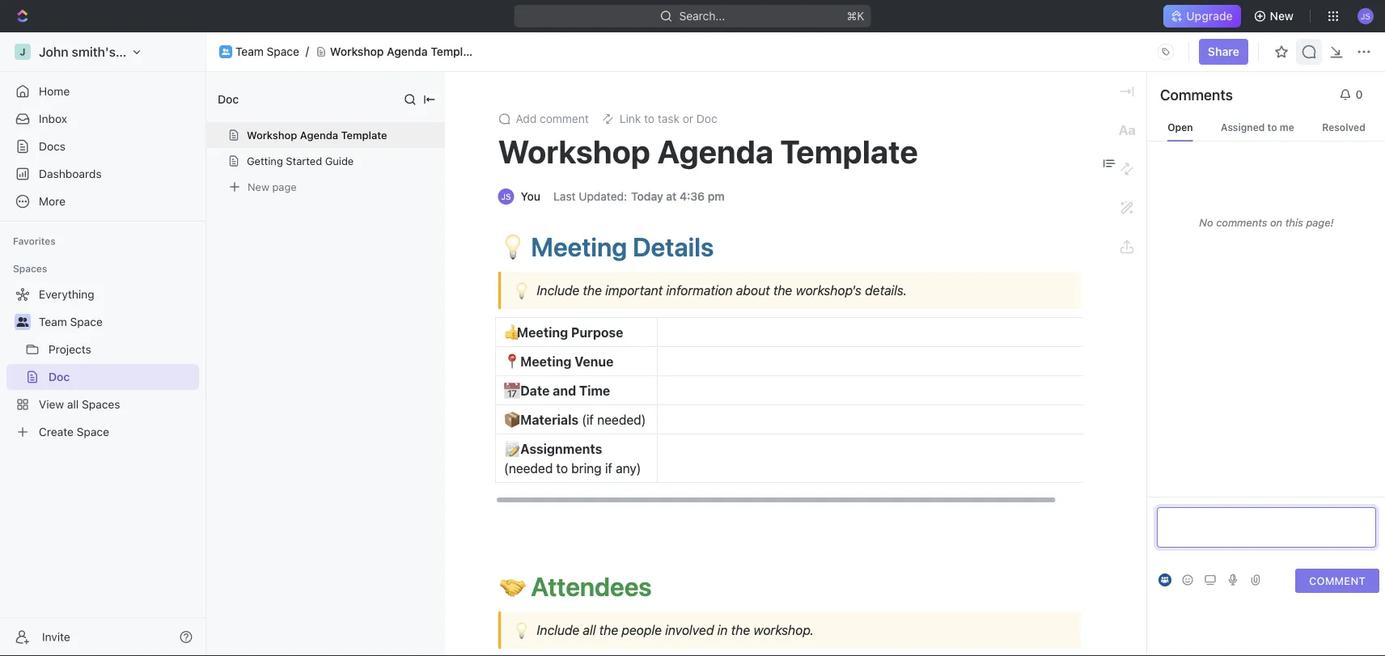 Task type: vqa. For each thing, say whether or not it's contained in the screenshot.


Task type: describe. For each thing, give the bounding box(es) containing it.
everything
[[39, 288, 94, 301]]

add comment
[[516, 112, 589, 125]]

docs link
[[6, 134, 199, 159]]

📅 date and time
[[504, 383, 611, 399]]

at
[[666, 190, 677, 203]]

people
[[622, 623, 662, 638]]

the left important
[[583, 283, 602, 298]]

dashboards link
[[6, 161, 199, 187]]

2 horizontal spatial agenda
[[657, 132, 774, 170]]

view
[[39, 398, 64, 411]]

or
[[683, 112, 694, 125]]

attendees
[[531, 571, 652, 602]]

all for view
[[67, 398, 79, 411]]

0 horizontal spatial dropdown menu image
[[1103, 156, 1117, 171]]

(if
[[582, 412, 594, 428]]

if
[[605, 461, 613, 476]]

new button
[[1248, 3, 1304, 29]]

assignments
[[521, 442, 602, 457]]

view all spaces link
[[6, 392, 196, 418]]

0
[[1356, 88, 1363, 101]]

everything link
[[6, 282, 196, 308]]

1 horizontal spatial workshop
[[330, 45, 384, 58]]

1 vertical spatial js
[[501, 192, 511, 201]]

4:36
[[680, 190, 705, 203]]

link
[[620, 112, 641, 125]]

this
[[1286, 217, 1304, 229]]

assigned
[[1221, 121, 1265, 133]]

doc link
[[49, 364, 196, 390]]

more
[[39, 195, 66, 208]]

0 horizontal spatial agenda
[[300, 129, 338, 141]]

today
[[631, 190, 663, 203]]

guide
[[325, 155, 354, 167]]

0 vertical spatial spaces
[[13, 263, 47, 274]]

smith's
[[72, 44, 116, 59]]

📦
[[504, 412, 517, 428]]

to for link
[[644, 112, 655, 125]]

include for include all the people involved in the workshop.
[[537, 623, 580, 638]]

0 horizontal spatial template
[[341, 129, 387, 141]]

doc inside dropdown button
[[697, 112, 718, 125]]

sidebar navigation
[[0, 32, 210, 656]]

needed)
[[597, 412, 646, 428]]

purpose
[[571, 325, 624, 340]]

workspace
[[119, 44, 186, 59]]

details.
[[865, 283, 908, 298]]

0 vertical spatial dropdown menu image
[[1153, 39, 1179, 65]]

share
[[1208, 45, 1240, 58]]

2 horizontal spatial template
[[781, 132, 919, 170]]

and
[[553, 383, 576, 399]]

john smith's workspace, , element
[[15, 44, 31, 60]]

workshop.
[[754, 623, 814, 638]]

venue
[[575, 354, 614, 369]]

link to task or doc button
[[595, 108, 724, 130]]

new page
[[248, 181, 297, 193]]

tree inside sidebar navigation
[[6, 282, 199, 445]]

add
[[516, 112, 537, 125]]

docs
[[39, 140, 66, 153]]

upgrade link
[[1164, 5, 1241, 28]]

projects link
[[49, 337, 196, 363]]

user group image
[[222, 48, 230, 55]]

inbox
[[39, 112, 67, 125]]

date
[[521, 383, 550, 399]]

2 horizontal spatial workshop
[[498, 132, 651, 170]]

getting started guide
[[247, 155, 354, 167]]

team for user group image
[[39, 315, 67, 329]]

details
[[633, 231, 714, 262]]

materials
[[521, 412, 579, 428]]

search...
[[679, 9, 726, 23]]

upgrade
[[1187, 9, 1233, 23]]

comments
[[1161, 86, 1233, 103]]

user group image
[[17, 317, 29, 327]]

task
[[658, 112, 680, 125]]

1 horizontal spatial doc
[[218, 93, 239, 106]]

workshop's
[[796, 283, 862, 298]]

to inside the 📝 assignments (needed to bring if any)
[[556, 461, 568, 476]]

time
[[580, 383, 611, 399]]

the left people at the bottom left of page
[[599, 623, 619, 638]]

page
[[272, 181, 297, 193]]

resolved
[[1323, 121, 1366, 133]]

to for assigned
[[1268, 121, 1278, 133]]

open
[[1168, 121, 1194, 133]]

page!
[[1307, 217, 1334, 229]]

create space
[[39, 425, 109, 439]]

👍
[[504, 325, 517, 340]]

👍 meeting purpose
[[504, 325, 624, 340]]

updated:
[[579, 190, 627, 203]]

projects
[[49, 343, 91, 356]]

1 horizontal spatial agenda
[[387, 45, 428, 58]]

include all the people involved in the workshop.
[[537, 623, 814, 638]]

started
[[286, 155, 322, 167]]



Task type: locate. For each thing, give the bounding box(es) containing it.
spaces up create space link
[[82, 398, 120, 411]]

📝
[[504, 442, 517, 457]]

comment
[[1310, 575, 1366, 587]]

meeting for meeting venue
[[521, 354, 572, 369]]

team right user group image
[[39, 315, 67, 329]]

0 vertical spatial include
[[537, 283, 580, 298]]

j
[[20, 46, 26, 57]]

0 vertical spatial all
[[67, 398, 79, 411]]

important
[[606, 283, 663, 298]]

the right about
[[774, 283, 793, 298]]

john smith's workspace
[[39, 44, 186, 59]]

the right in
[[731, 623, 750, 638]]

link to task or doc
[[620, 112, 718, 125]]

workshop agenda template
[[330, 45, 480, 58], [247, 129, 387, 141], [498, 132, 919, 170]]

💡 for include all the people involved in the workshop.
[[513, 622, 527, 639]]

0 horizontal spatial team space
[[39, 315, 103, 329]]

1 vertical spatial meeting
[[517, 325, 568, 340]]

0 vertical spatial space
[[267, 45, 299, 58]]

new right 'upgrade'
[[1270, 9, 1294, 23]]

meeting for meeting details
[[531, 231, 627, 262]]

team space link for user group icon
[[236, 45, 299, 59]]

0 vertical spatial 💡
[[500, 231, 526, 262]]

js up 0
[[1361, 11, 1371, 20]]

template
[[431, 45, 480, 58], [341, 129, 387, 141], [781, 132, 919, 170]]

2 vertical spatial space
[[77, 425, 109, 439]]

meeting up date on the bottom of page
[[521, 354, 572, 369]]

2 horizontal spatial to
[[1268, 121, 1278, 133]]

0 horizontal spatial team space link
[[39, 309, 196, 335]]

assigned to me
[[1221, 121, 1295, 133]]

0 horizontal spatial team
[[39, 315, 67, 329]]

meeting down last
[[531, 231, 627, 262]]

1 vertical spatial all
[[583, 623, 596, 638]]

1 horizontal spatial team space link
[[236, 45, 299, 59]]

pm
[[708, 190, 725, 203]]

📍 meeting venue
[[504, 354, 614, 369]]

more button
[[6, 189, 199, 214]]

1 vertical spatial spaces
[[82, 398, 120, 411]]

js button
[[1353, 3, 1379, 29]]

2 include from the top
[[537, 623, 580, 638]]

to down assignments
[[556, 461, 568, 476]]

favorites
[[13, 236, 56, 247]]

you
[[521, 190, 541, 203]]

team space link right user group icon
[[236, 45, 299, 59]]

0 horizontal spatial spaces
[[13, 263, 47, 274]]

space for team space link within sidebar navigation
[[70, 315, 103, 329]]

spaces inside view all spaces link
[[82, 398, 120, 411]]

2 vertical spatial doc
[[49, 370, 70, 384]]

💡 down 🤝
[[513, 622, 527, 639]]

inbox link
[[6, 106, 199, 132]]

team inside sidebar navigation
[[39, 315, 67, 329]]

0 vertical spatial doc
[[218, 93, 239, 106]]

john
[[39, 44, 68, 59]]

2 vertical spatial meeting
[[521, 354, 572, 369]]

💡 down you
[[500, 231, 526, 262]]

space right user group icon
[[267, 45, 299, 58]]

0 horizontal spatial all
[[67, 398, 79, 411]]

include up 👍 meeting purpose
[[537, 283, 580, 298]]

involved
[[665, 623, 714, 638]]

all down attendees
[[583, 623, 596, 638]]

new for new
[[1270, 9, 1294, 23]]

agenda
[[387, 45, 428, 58], [300, 129, 338, 141], [657, 132, 774, 170]]

include for include the important information about the workshop's details.
[[537, 283, 580, 298]]

1 horizontal spatial team
[[236, 45, 264, 58]]

spaces down favorites button on the top left of page
[[13, 263, 47, 274]]

0 vertical spatial team space
[[236, 45, 299, 58]]

any)
[[616, 461, 641, 476]]

doc down user group icon
[[218, 93, 239, 106]]

1 horizontal spatial dropdown menu image
[[1153, 39, 1179, 65]]

team space link
[[236, 45, 299, 59], [39, 309, 196, 335]]

comment button
[[1296, 569, 1380, 593]]

information
[[666, 283, 733, 298]]

team right user group icon
[[236, 45, 264, 58]]

team space for user group image
[[39, 315, 103, 329]]

doc inside sidebar navigation
[[49, 370, 70, 384]]

0 horizontal spatial to
[[556, 461, 568, 476]]

space down the everything link
[[70, 315, 103, 329]]

all inside sidebar navigation
[[67, 398, 79, 411]]

2 horizontal spatial doc
[[697, 112, 718, 125]]

create
[[39, 425, 74, 439]]

💡 meeting details
[[500, 231, 714, 262]]

🤝
[[500, 571, 526, 602]]

team space link up projects link
[[39, 309, 196, 335]]

1 horizontal spatial template
[[431, 45, 480, 58]]

⌘k
[[847, 9, 865, 23]]

comments
[[1217, 217, 1268, 229]]

bring
[[572, 461, 602, 476]]

(needed
[[504, 461, 553, 476]]

space for team space link for user group icon
[[267, 45, 299, 58]]

1 vertical spatial team
[[39, 315, 67, 329]]

comment
[[540, 112, 589, 125]]

js inside dropdown button
[[1361, 11, 1371, 20]]

team space for user group icon
[[236, 45, 299, 58]]

all right view in the bottom of the page
[[67, 398, 79, 411]]

1 horizontal spatial team space
[[236, 45, 299, 58]]

team space right user group icon
[[236, 45, 299, 58]]

include the important information about the workshop's details.
[[537, 283, 908, 298]]

favorites button
[[6, 231, 62, 251]]

1 horizontal spatial new
[[1270, 9, 1294, 23]]

meeting up 📍 meeting venue
[[517, 325, 568, 340]]

new inside button
[[1270, 9, 1294, 23]]

tree containing everything
[[6, 282, 199, 445]]

view all spaces
[[39, 398, 120, 411]]

last
[[554, 190, 576, 203]]

to inside dropdown button
[[644, 112, 655, 125]]

1 horizontal spatial js
[[1361, 11, 1371, 20]]

new for new page
[[248, 181, 269, 193]]

1 vertical spatial include
[[537, 623, 580, 638]]

the
[[583, 283, 602, 298], [774, 283, 793, 298], [599, 623, 619, 638], [731, 623, 750, 638]]

💡 up the 👍
[[513, 282, 527, 299]]

0 vertical spatial js
[[1361, 11, 1371, 20]]

📝 assignments (needed to bring if any)
[[504, 442, 641, 476]]

about
[[736, 283, 770, 298]]

last updated: today at 4:36 pm
[[554, 190, 725, 203]]

1 vertical spatial doc
[[697, 112, 718, 125]]

0 vertical spatial new
[[1270, 9, 1294, 23]]

new
[[1270, 9, 1294, 23], [248, 181, 269, 193]]

to right link
[[644, 112, 655, 125]]

in
[[718, 623, 728, 638]]

1 horizontal spatial spaces
[[82, 398, 120, 411]]

team space
[[236, 45, 299, 58], [39, 315, 103, 329]]

include down 🤝 attendees
[[537, 623, 580, 638]]

to left me
[[1268, 121, 1278, 133]]

include
[[537, 283, 580, 298], [537, 623, 580, 638]]

0 horizontal spatial js
[[501, 192, 511, 201]]

📦 materials (if needed)
[[504, 412, 646, 428]]

invite
[[42, 631, 70, 644]]

1 horizontal spatial all
[[583, 623, 596, 638]]

create space link
[[6, 419, 196, 445]]

new left page
[[248, 181, 269, 193]]

1 vertical spatial space
[[70, 315, 103, 329]]

0 horizontal spatial workshop
[[247, 129, 297, 141]]

1 vertical spatial team space link
[[39, 309, 196, 335]]

1 vertical spatial team space
[[39, 315, 103, 329]]

0 horizontal spatial doc
[[49, 370, 70, 384]]

team space link inside sidebar navigation
[[39, 309, 196, 335]]

dashboards
[[39, 167, 102, 180]]

no comments on this page!
[[1200, 217, 1334, 229]]

1 vertical spatial 💡
[[513, 282, 527, 299]]

doc up view in the bottom of the page
[[49, 370, 70, 384]]

js
[[1361, 11, 1371, 20], [501, 192, 511, 201]]

me
[[1280, 121, 1295, 133]]

1 vertical spatial new
[[248, 181, 269, 193]]

space
[[267, 45, 299, 58], [70, 315, 103, 329], [77, 425, 109, 439]]

doc right or
[[697, 112, 718, 125]]

0 vertical spatial meeting
[[531, 231, 627, 262]]

tree
[[6, 282, 199, 445]]

js left you
[[501, 192, 511, 201]]

to
[[644, 112, 655, 125], [1268, 121, 1278, 133], [556, 461, 568, 476]]

team space up projects
[[39, 315, 103, 329]]

meeting for meeting purpose
[[517, 325, 568, 340]]

0 vertical spatial team
[[236, 45, 264, 58]]

team space inside sidebar navigation
[[39, 315, 103, 329]]

0 horizontal spatial new
[[248, 181, 269, 193]]

0 vertical spatial team space link
[[236, 45, 299, 59]]

dropdown menu image
[[1153, 39, 1179, 65], [1103, 156, 1117, 171]]

space down view all spaces link at the bottom left of page
[[77, 425, 109, 439]]

on
[[1271, 217, 1283, 229]]

1 horizontal spatial to
[[644, 112, 655, 125]]

1 include from the top
[[537, 283, 580, 298]]

team for user group icon
[[236, 45, 264, 58]]

💡 for include the important information about the workshop's details.
[[513, 282, 527, 299]]

team space link for user group image
[[39, 309, 196, 335]]

1 vertical spatial dropdown menu image
[[1103, 156, 1117, 171]]

📍
[[504, 354, 517, 369]]

home link
[[6, 79, 199, 104]]

📅
[[504, 383, 517, 399]]

2 vertical spatial 💡
[[513, 622, 527, 639]]

all for include
[[583, 623, 596, 638]]



